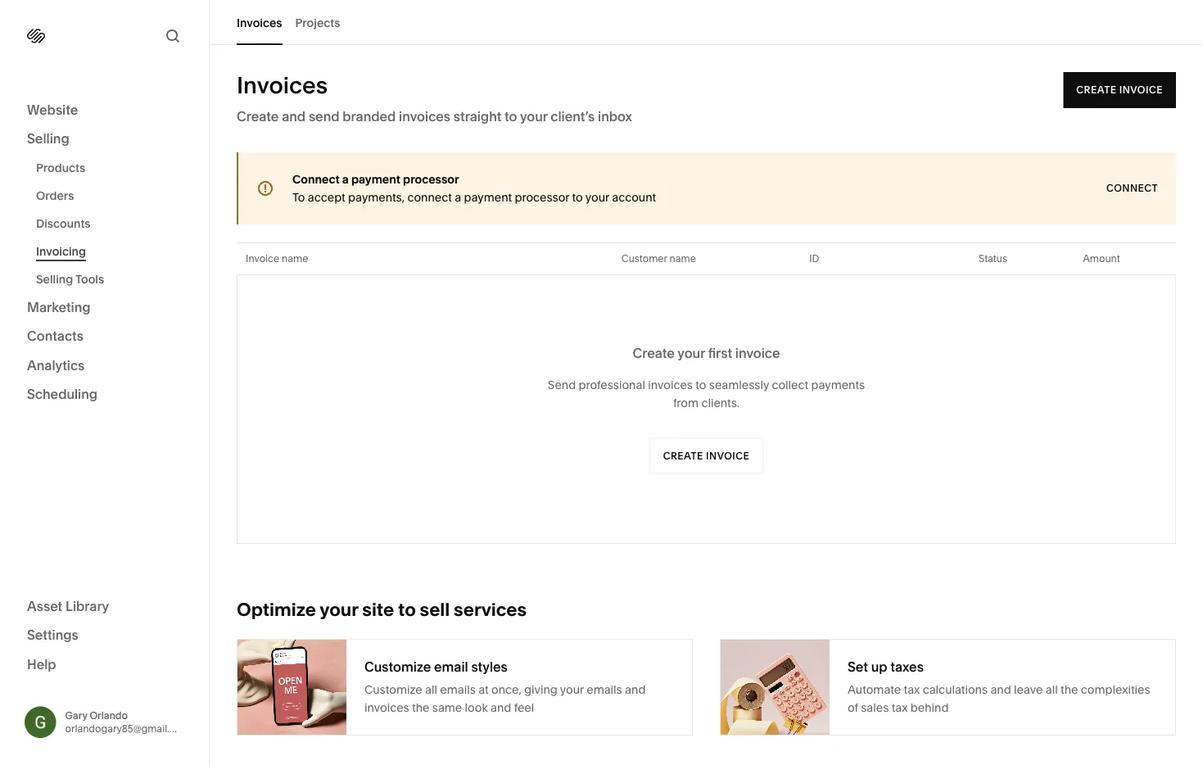 Task type: vqa. For each thing, say whether or not it's contained in the screenshot.
orders link
yes



Task type: locate. For each thing, give the bounding box(es) containing it.
gary
[[65, 710, 87, 722]]

asset
[[27, 598, 62, 614]]

help
[[27, 656, 56, 672]]

settings link
[[27, 627, 182, 646]]

selling up marketing
[[36, 272, 73, 286]]

library
[[66, 598, 109, 614]]

selling
[[27, 131, 69, 147], [36, 272, 73, 286]]

contacts
[[27, 328, 84, 344]]

orders
[[36, 189, 74, 203]]

contacts link
[[27, 327, 182, 347]]

products link
[[36, 154, 191, 182]]

invoicing link
[[36, 238, 191, 266]]

orlandogary85@gmail.com
[[65, 723, 190, 735]]

asset library
[[27, 598, 109, 614]]

tools
[[75, 272, 104, 286]]

orlando
[[90, 710, 128, 722]]

0 vertical spatial selling
[[27, 131, 69, 147]]

1 vertical spatial selling
[[36, 272, 73, 286]]

invoicing
[[36, 245, 86, 259]]

asset library link
[[27, 597, 182, 617]]

orders link
[[36, 182, 191, 210]]

selling down website
[[27, 131, 69, 147]]



Task type: describe. For each thing, give the bounding box(es) containing it.
discounts link
[[36, 210, 191, 238]]

help link
[[27, 656, 56, 674]]

selling for selling
[[27, 131, 69, 147]]

selling tools link
[[36, 266, 191, 293]]

selling tools
[[36, 272, 104, 286]]

analytics
[[27, 357, 85, 373]]

selling link
[[27, 130, 182, 149]]

website link
[[27, 101, 182, 120]]

scheduling
[[27, 386, 98, 402]]

analytics link
[[27, 357, 182, 376]]

marketing
[[27, 299, 91, 315]]

scheduling link
[[27, 386, 182, 405]]

marketing link
[[27, 298, 182, 318]]

discounts
[[36, 217, 91, 231]]

selling for selling tools
[[36, 272, 73, 286]]

website
[[27, 102, 78, 118]]

settings
[[27, 627, 79, 643]]

products
[[36, 161, 85, 175]]

gary orlando orlandogary85@gmail.com
[[65, 710, 190, 735]]



